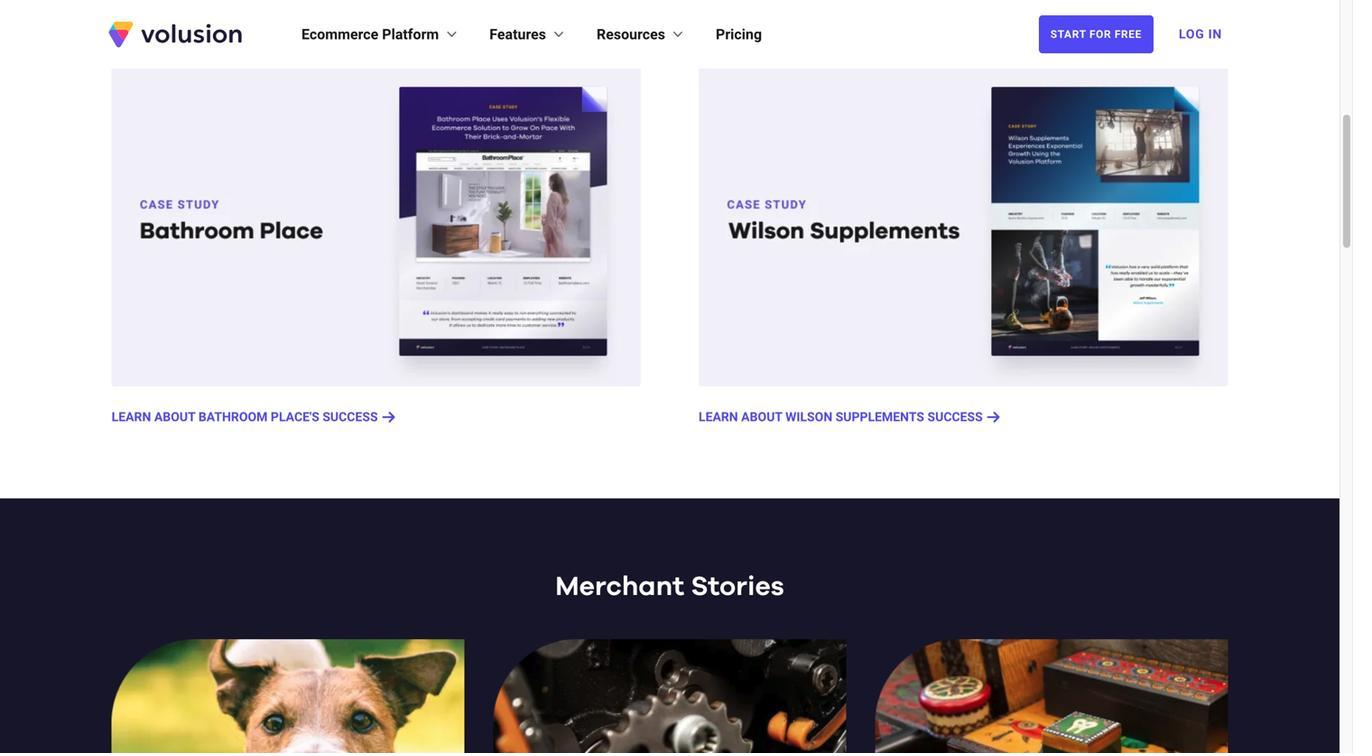 Task type: vqa. For each thing, say whether or not it's contained in the screenshot.
Ecommerce
yes



Task type: locate. For each thing, give the bounding box(es) containing it.
0 horizontal spatial learn
[[112, 410, 151, 424]]

success right 'supplements'
[[928, 410, 983, 424]]

about
[[154, 410, 195, 424], [742, 410, 783, 424]]

features button
[[490, 23, 568, 45]]

about inside the learn about wilson supplements success link
[[742, 410, 783, 424]]

2 about from the left
[[742, 410, 783, 424]]

1 about from the left
[[154, 410, 195, 424]]

success inside 'link'
[[323, 410, 378, 424]]

in
[[1209, 27, 1223, 42]]

start for free link
[[1039, 15, 1154, 53]]

1 horizontal spatial success
[[928, 410, 983, 424]]

learn for learn about wilson supplements success
[[699, 410, 738, 424]]

learn about bathroom place's success
[[112, 410, 378, 424]]

success right 'place's'
[[323, 410, 378, 424]]

learn
[[112, 410, 151, 424], [699, 410, 738, 424]]

log
[[1179, 27, 1205, 42]]

about inside learn about bathroom place's success 'link'
[[154, 410, 195, 424]]

learn for learn about bathroom place's success
[[112, 410, 151, 424]]

start for free
[[1051, 28, 1142, 41]]

about left bathroom
[[154, 410, 195, 424]]

1 horizontal spatial learn
[[699, 410, 738, 424]]

start
[[1051, 28, 1087, 41]]

success
[[323, 410, 378, 424], [928, 410, 983, 424]]

2 success from the left
[[928, 410, 983, 424]]

free
[[1115, 28, 1142, 41]]

merchant stories
[[556, 573, 785, 601]]

learn inside 'link'
[[112, 410, 151, 424]]

0 horizontal spatial success
[[323, 410, 378, 424]]

for
[[1090, 28, 1112, 41]]

1 learn from the left
[[112, 410, 151, 424]]

ecommerce
[[302, 26, 379, 43]]

place's
[[271, 410, 320, 424]]

0 horizontal spatial about
[[154, 410, 195, 424]]

ecommerce platform button
[[302, 23, 461, 45]]

1 success from the left
[[323, 410, 378, 424]]

1 horizontal spatial about
[[742, 410, 783, 424]]

log in
[[1179, 27, 1223, 42]]

about left wilson
[[742, 410, 783, 424]]

bathroom
[[199, 410, 268, 424]]

2 learn from the left
[[699, 410, 738, 424]]

ecommerce platform
[[302, 26, 439, 43]]

wilson
[[786, 410, 833, 424]]



Task type: describe. For each thing, give the bounding box(es) containing it.
wilson supplements image
[[699, 56, 1228, 387]]

resources button
[[597, 23, 687, 45]]

resources
[[597, 26, 666, 43]]

supplements
[[836, 410, 925, 424]]

about for wilson
[[742, 410, 783, 424]]

learn about bathroom place's success link
[[112, 408, 396, 426]]

bathroom place image
[[112, 56, 641, 387]]

success for learn about wilson supplements success
[[928, 410, 983, 424]]

merchant
[[556, 573, 685, 601]]

pricing
[[716, 26, 762, 43]]

learn about wilson supplements success
[[699, 410, 983, 424]]

pricing link
[[716, 23, 762, 45]]

features
[[490, 26, 546, 43]]

log in link
[[1169, 14, 1234, 54]]

stories
[[691, 573, 785, 601]]

about for bathroom
[[154, 410, 195, 424]]

platform
[[382, 26, 439, 43]]

success for learn about bathroom place's success
[[323, 410, 378, 424]]

learn about wilson supplements success link
[[699, 408, 1001, 426]]



